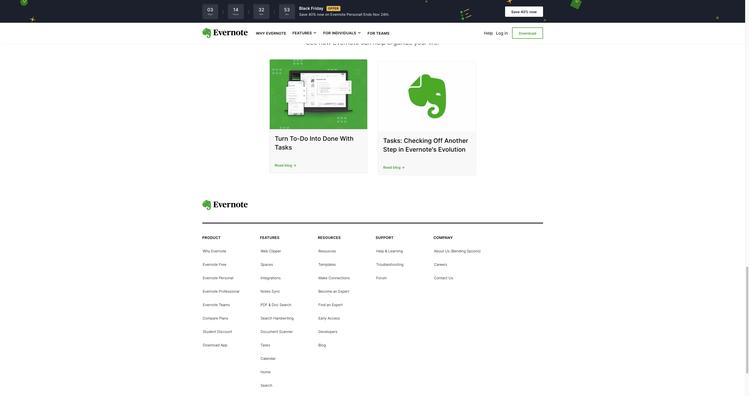 Task type: vqa. For each thing, say whether or not it's contained in the screenshot.
even within the Find results similar to the words, even if there are variations in punctuation.
no



Task type: describe. For each thing, give the bounding box(es) containing it.
professional
[[219, 289, 240, 293]]

templates
[[319, 262, 336, 267]]

features button
[[293, 30, 317, 36]]

24th.
[[381, 12, 390, 17]]

40% for save 40% now on evernote personal! ends nov 24th.
[[309, 12, 316, 17]]

personal!
[[347, 12, 363, 17]]

log in
[[497, 30, 508, 36]]

step
[[384, 146, 397, 153]]

about us (bending spoons) link
[[434, 248, 481, 253]]

integrations
[[261, 276, 281, 280]]

evernote professional link
[[203, 289, 240, 294]]

hours
[[233, 13, 239, 16]]

why for for teams
[[256, 31, 265, 35]]

help for help
[[484, 30, 493, 36]]

offer
[[328, 6, 339, 10]]

32
[[259, 7, 265, 12]]

web clipper link
[[261, 248, 281, 253]]

developers link
[[319, 329, 338, 334]]

into
[[310, 135, 321, 142]]

search for search handwriting
[[261, 316, 273, 320]]

download for download
[[519, 31, 537, 35]]

tasks link
[[261, 342, 270, 347]]

with
[[340, 135, 354, 142]]

now for save 40% now
[[530, 10, 537, 14]]

compare
[[203, 316, 218, 320]]

tasks:
[[384, 137, 402, 145]]

us for contact
[[449, 276, 453, 280]]

make connections link
[[319, 275, 350, 280]]

14 hours
[[233, 7, 239, 16]]

3 : from the left
[[274, 9, 275, 14]]

& for help
[[385, 249, 388, 253]]

forum link
[[377, 275, 387, 280]]

help for help & learning
[[377, 249, 384, 253]]

evernote down individuals
[[333, 39, 359, 46]]

become
[[319, 289, 332, 293]]

another
[[445, 137, 469, 145]]

spoons)
[[467, 249, 481, 253]]

help & learning link
[[377, 248, 403, 253]]

read blog → for tasks
[[275, 163, 297, 167]]

0 horizontal spatial on
[[325, 12, 330, 17]]

scanner
[[279, 329, 293, 334]]

evernote down "evernote free"
[[203, 276, 218, 280]]

features inside "button"
[[293, 31, 312, 35]]

resources link
[[319, 248, 336, 253]]

connections
[[329, 276, 350, 280]]

53
[[284, 7, 290, 12]]

web
[[261, 249, 268, 253]]

contact us link
[[434, 275, 453, 280]]

compare plans
[[203, 316, 228, 320]]

expert for find an expert
[[332, 303, 343, 307]]

see how evernote can help organize your life.
[[306, 39, 440, 46]]

checking
[[404, 137, 432, 145]]

find an expert link
[[319, 302, 343, 307]]

evernote up evernote teams link on the bottom of page
[[203, 289, 218, 293]]

1 horizontal spatial blog
[[433, 22, 453, 34]]

expert for become an expert
[[339, 289, 350, 293]]

sec
[[285, 13, 289, 16]]

friday
[[311, 6, 324, 11]]

document scanner link
[[261, 329, 293, 334]]

evolution
[[439, 146, 466, 153]]

evernote up your
[[391, 22, 431, 34]]

forum
[[377, 276, 387, 280]]

1 horizontal spatial on
[[360, 22, 371, 34]]

evernote down offer
[[331, 12, 346, 17]]

templates link
[[319, 262, 336, 267]]

notes sync link
[[261, 289, 280, 294]]

tasks: checking off another step in evernote's evolution
[[384, 137, 469, 153]]

early
[[319, 316, 327, 320]]

search link
[[261, 383, 273, 388]]

contact us
[[434, 276, 453, 280]]

become an expert link
[[319, 289, 350, 294]]

early access link
[[319, 315, 340, 321]]

developers
[[319, 329, 338, 334]]

student
[[203, 329, 216, 334]]

in inside tasks: checking off another step in evernote's evolution
[[399, 146, 404, 153]]

document
[[261, 329, 278, 334]]

save for save 40% now on evernote personal! ends nov 24th.
[[299, 12, 308, 17]]

more
[[334, 22, 357, 34]]

pdf & doc search
[[261, 303, 292, 307]]

product
[[202, 235, 221, 240]]

1 : from the left
[[223, 9, 224, 14]]

for teams
[[368, 31, 390, 35]]

become an expert
[[319, 289, 350, 293]]

student discount link
[[203, 329, 232, 334]]

make
[[319, 276, 328, 280]]

for for for individuals
[[324, 31, 331, 35]]

can
[[361, 39, 372, 46]]

company
[[434, 235, 453, 240]]

download app link
[[203, 342, 228, 347]]

download link
[[513, 27, 543, 39]]

compare plans link
[[203, 315, 228, 321]]

troubleshooting link
[[377, 262, 404, 267]]

save 40% now link
[[505, 6, 543, 17]]

blog for evernote's
[[393, 165, 401, 169]]

0 horizontal spatial features
[[260, 235, 280, 240]]

an for become
[[333, 289, 338, 293]]

handwriting
[[274, 316, 294, 320]]

turn to-do into done with tasks
[[275, 135, 354, 151]]

days
[[208, 13, 213, 16]]

personal
[[219, 276, 234, 280]]



Task type: locate. For each thing, give the bounding box(es) containing it.
home link
[[261, 369, 271, 374]]

→ for evernote's
[[402, 165, 405, 169]]

1 horizontal spatial blog
[[393, 165, 401, 169]]

clipper
[[269, 249, 281, 253]]

1 vertical spatial blog
[[319, 343, 326, 347]]

0 horizontal spatial download
[[203, 343, 220, 347]]

blog down developers
[[319, 343, 326, 347]]

1 vertical spatial an
[[327, 303, 331, 307]]

resources
[[318, 235, 341, 240], [319, 249, 336, 253]]

min
[[260, 13, 263, 16]]

make connections
[[319, 276, 350, 280]]

nov
[[373, 12, 380, 17]]

individuals
[[332, 31, 357, 35]]

1 horizontal spatial save
[[512, 10, 520, 14]]

help & learning
[[377, 249, 403, 253]]

turn
[[275, 135, 288, 142]]

why evernote link for evernote
[[203, 248, 226, 253]]

0 horizontal spatial now
[[317, 12, 324, 17]]

53 sec
[[284, 7, 290, 16]]

find an expert
[[319, 303, 343, 307]]

search
[[280, 303, 292, 307], [261, 316, 273, 320], [261, 383, 273, 388]]

search right doc at the bottom left
[[280, 303, 292, 307]]

home
[[261, 370, 271, 374]]

troubleshooting
[[377, 262, 404, 267]]

expert down become an expert at bottom left
[[332, 303, 343, 307]]

why down the product
[[203, 249, 210, 253]]

0 horizontal spatial 40%
[[309, 12, 316, 17]]

0 vertical spatial tasks
[[275, 144, 292, 151]]

1 horizontal spatial →
[[402, 165, 405, 169]]

black friday
[[299, 6, 324, 11]]

resources up templates link
[[319, 249, 336, 253]]

pdf & doc search link
[[261, 302, 292, 307]]

download app
[[203, 343, 228, 347]]

search down home
[[261, 383, 273, 388]]

save down black
[[299, 12, 308, 17]]

1 horizontal spatial download
[[519, 31, 537, 35]]

search handwriting
[[261, 316, 294, 320]]

why evernote for for
[[256, 31, 287, 35]]

why evernote link down min
[[256, 30, 287, 36]]

read
[[275, 163, 284, 167], [384, 165, 392, 169]]

save up download link
[[512, 10, 520, 14]]

blog image image
[[270, 60, 368, 129], [378, 62, 476, 131]]

now down friday on the top
[[317, 12, 324, 17]]

0 vertical spatial blog
[[433, 22, 453, 34]]

1 vertical spatial features
[[260, 235, 280, 240]]

teams
[[377, 31, 390, 35], [219, 303, 230, 307]]

2 : from the left
[[248, 9, 249, 14]]

for up see how evernote can help organize your life.
[[368, 31, 376, 35]]

save 40% now on evernote personal! ends nov 24th.
[[299, 12, 390, 17]]

evernote down sec
[[266, 31, 287, 35]]

tasks inside turn to-do into done with tasks
[[275, 144, 292, 151]]

: left "14 hours"
[[223, 9, 224, 14]]

life.
[[429, 39, 440, 46]]

blog for tasks
[[285, 163, 292, 167]]

1 vertical spatial on
[[360, 22, 371, 34]]

black
[[299, 6, 310, 11]]

calendar
[[261, 356, 276, 361]]

blog
[[285, 163, 292, 167], [393, 165, 401, 169]]

0 vertical spatial features
[[293, 31, 312, 35]]

why evernote
[[256, 31, 287, 35], [203, 249, 226, 253]]

0 vertical spatial resources
[[318, 235, 341, 240]]

us for about
[[446, 249, 450, 253]]

0 vertical spatial in
[[505, 30, 508, 36]]

14
[[233, 7, 239, 12]]

0 horizontal spatial blog
[[285, 163, 292, 167]]

search down pdf
[[261, 316, 273, 320]]

download down save 40% now at right
[[519, 31, 537, 35]]

0 horizontal spatial for
[[324, 31, 331, 35]]

download for download app
[[203, 343, 220, 347]]

evernote logo image
[[202, 28, 248, 38], [202, 200, 248, 210]]

2 horizontal spatial :
[[274, 9, 275, 14]]

blog image image for off
[[378, 62, 476, 131]]

1 vertical spatial resources
[[319, 249, 336, 253]]

features up the see at the left top of the page
[[293, 31, 312, 35]]

1 vertical spatial search
[[261, 316, 273, 320]]

in right log
[[505, 30, 508, 36]]

40% inside save 40% now link
[[521, 10, 529, 14]]

0 horizontal spatial an
[[327, 303, 331, 307]]

1 horizontal spatial why evernote link
[[256, 30, 287, 36]]

free
[[219, 262, 227, 267]]

teams up help
[[377, 31, 390, 35]]

an right become
[[333, 289, 338, 293]]

why down min
[[256, 31, 265, 35]]

1 vertical spatial tasks
[[261, 343, 270, 347]]

0 horizontal spatial :
[[223, 9, 224, 14]]

0 vertical spatial why evernote
[[256, 31, 287, 35]]

help left log
[[484, 30, 493, 36]]

teams for evernote teams
[[219, 303, 230, 307]]

1 evernote logo image from the top
[[202, 28, 248, 38]]

help link
[[484, 30, 493, 36]]

1 horizontal spatial in
[[505, 30, 508, 36]]

careers
[[434, 262, 448, 267]]

1 vertical spatial in
[[399, 146, 404, 153]]

on down ends
[[360, 22, 371, 34]]

40%
[[521, 10, 529, 14], [309, 12, 316, 17]]

now for save 40% now on evernote personal! ends nov 24th.
[[317, 12, 324, 17]]

integrations link
[[261, 275, 281, 280]]

1 horizontal spatial help
[[484, 30, 493, 36]]

done
[[323, 135, 339, 142]]

read for turn to-do into done with tasks
[[275, 163, 284, 167]]

for up how
[[324, 31, 331, 35]]

calendar link
[[261, 356, 276, 361]]

why evernote for evernote
[[203, 249, 226, 253]]

0 horizontal spatial &
[[269, 303, 271, 307]]

spaces
[[261, 262, 273, 267]]

0 vertical spatial download
[[519, 31, 537, 35]]

expert
[[339, 289, 350, 293], [332, 303, 343, 307]]

1 vertical spatial us
[[449, 276, 453, 280]]

notes sync
[[261, 289, 280, 293]]

teams up plans
[[219, 303, 230, 307]]

an right the find
[[327, 303, 331, 307]]

for for for teams
[[368, 31, 376, 35]]

on down offer
[[325, 12, 330, 17]]

1 vertical spatial help
[[377, 249, 384, 253]]

expert inside become an expert link
[[339, 289, 350, 293]]

why evernote down min
[[256, 31, 287, 35]]

1 horizontal spatial 40%
[[521, 10, 529, 14]]

1 horizontal spatial read blog →
[[384, 165, 405, 169]]

& left "learning" on the bottom
[[385, 249, 388, 253]]

expert inside find an expert link
[[332, 303, 343, 307]]

do
[[300, 135, 308, 142]]

why evernote link
[[256, 30, 287, 36], [203, 248, 226, 253]]

1 horizontal spatial :
[[248, 9, 249, 14]]

tasks
[[275, 144, 292, 151], [261, 343, 270, 347]]

about us (bending spoons)
[[434, 249, 481, 253]]

read for tasks: checking off another step in evernote's evolution
[[384, 165, 392, 169]]

help down support
[[377, 249, 384, 253]]

0 horizontal spatial why evernote link
[[203, 248, 226, 253]]

log in link
[[497, 30, 508, 36]]

& left doc at the bottom left
[[269, 303, 271, 307]]

save 40% now
[[512, 10, 537, 14]]

doc
[[272, 303, 279, 307]]

0 horizontal spatial →
[[293, 163, 297, 167]]

sync
[[272, 289, 280, 293]]

0 horizontal spatial help
[[377, 249, 384, 253]]

why evernote link up evernote free link
[[203, 248, 226, 253]]

on
[[325, 12, 330, 17], [360, 22, 371, 34]]

tasks down turn
[[275, 144, 292, 151]]

40% up download link
[[521, 10, 529, 14]]

spaces link
[[261, 262, 273, 267]]

for inside 'button'
[[324, 31, 331, 35]]

40% down "black friday"
[[309, 12, 316, 17]]

& for pdf
[[269, 303, 271, 307]]

1 horizontal spatial tasks
[[275, 144, 292, 151]]

expert down connections
[[339, 289, 350, 293]]

to-
[[290, 135, 300, 142]]

1 horizontal spatial &
[[385, 249, 388, 253]]

careers link
[[434, 262, 448, 267]]

0 horizontal spatial why evernote
[[203, 249, 226, 253]]

1 vertical spatial evernote logo image
[[202, 200, 248, 210]]

0 horizontal spatial save
[[299, 12, 308, 17]]

why evernote up evernote free link
[[203, 249, 226, 253]]

us right contact
[[449, 276, 453, 280]]

read blog → for evernote's
[[384, 165, 405, 169]]

03
[[207, 7, 213, 12]]

2 vertical spatial search
[[261, 383, 273, 388]]

32 min
[[259, 7, 265, 16]]

tasks up calendar link
[[261, 343, 270, 347]]

0 horizontal spatial blog
[[319, 343, 326, 347]]

save
[[512, 10, 520, 14], [299, 12, 308, 17]]

download left app
[[203, 343, 220, 347]]

1 horizontal spatial read
[[384, 165, 392, 169]]

0 horizontal spatial blog image image
[[270, 60, 368, 129]]

now up download link
[[530, 10, 537, 14]]

1 horizontal spatial features
[[293, 31, 312, 35]]

1 vertical spatial expert
[[332, 303, 343, 307]]

0 vertical spatial evernote logo image
[[202, 28, 248, 38]]

blog image image for do
[[270, 60, 368, 129]]

1 vertical spatial teams
[[219, 303, 230, 307]]

0 vertical spatial teams
[[377, 31, 390, 35]]

evernote personal
[[203, 276, 234, 280]]

0 horizontal spatial tasks
[[261, 343, 270, 347]]

0 vertical spatial us
[[446, 249, 450, 253]]

0 horizontal spatial teams
[[219, 303, 230, 307]]

evernote teams
[[203, 303, 230, 307]]

0 horizontal spatial why
[[203, 249, 210, 253]]

resources up resources link
[[318, 235, 341, 240]]

learning
[[389, 249, 403, 253]]

1 vertical spatial why evernote
[[203, 249, 226, 253]]

1 vertical spatial why evernote link
[[203, 248, 226, 253]]

log
[[497, 30, 504, 36]]

teams for for teams
[[377, 31, 390, 35]]

blog link
[[319, 342, 326, 347]]

0 vertical spatial &
[[385, 249, 388, 253]]

0 vertical spatial search
[[280, 303, 292, 307]]

0 vertical spatial why
[[256, 31, 265, 35]]

features up "web clipper" link
[[260, 235, 280, 240]]

0 vertical spatial expert
[[339, 289, 350, 293]]

40% for save 40% now
[[521, 10, 529, 14]]

support
[[376, 235, 394, 240]]

evernote teams link
[[203, 302, 230, 307]]

your
[[415, 39, 427, 46]]

&
[[385, 249, 388, 253], [269, 303, 271, 307]]

: left 32 min
[[248, 9, 249, 14]]

for individuals
[[324, 31, 357, 35]]

us right about
[[446, 249, 450, 253]]

1 vertical spatial why
[[203, 249, 210, 253]]

1 vertical spatial download
[[203, 343, 220, 347]]

student discount
[[203, 329, 232, 334]]

app
[[221, 343, 228, 347]]

2 evernote logo image from the top
[[202, 200, 248, 210]]

1 horizontal spatial why evernote
[[256, 31, 287, 35]]

find
[[319, 303, 326, 307]]

evernote's
[[406, 146, 437, 153]]

help
[[484, 30, 493, 36], [377, 249, 384, 253]]

organize
[[388, 39, 413, 46]]

1 horizontal spatial an
[[333, 289, 338, 293]]

0 horizontal spatial read blog →
[[275, 163, 297, 167]]

1 horizontal spatial why
[[256, 31, 265, 35]]

evernote up the compare
[[203, 303, 218, 307]]

: left 53 sec on the top left of the page
[[274, 9, 275, 14]]

evernote professional
[[203, 289, 240, 293]]

0 vertical spatial an
[[333, 289, 338, 293]]

0 horizontal spatial in
[[399, 146, 404, 153]]

evernote up evernote free link
[[211, 249, 226, 253]]

save for save 40% now
[[512, 10, 520, 14]]

an
[[333, 289, 338, 293], [327, 303, 331, 307]]

1 vertical spatial &
[[269, 303, 271, 307]]

0 horizontal spatial read
[[275, 163, 284, 167]]

0 vertical spatial help
[[484, 30, 493, 36]]

for
[[324, 31, 331, 35], [368, 31, 376, 35]]

0 vertical spatial why evernote link
[[256, 30, 287, 36]]

1 horizontal spatial for
[[368, 31, 376, 35]]

search for search
[[261, 383, 273, 388]]

→ for tasks
[[293, 163, 297, 167]]

evernote free
[[203, 262, 227, 267]]

how
[[319, 39, 331, 46]]

an for find
[[327, 303, 331, 307]]

(bending
[[451, 249, 466, 253]]

in right step
[[399, 146, 404, 153]]

why evernote link for for
[[256, 30, 287, 36]]

evernote left free
[[203, 262, 218, 267]]

blog up life.
[[433, 22, 453, 34]]

1 horizontal spatial teams
[[377, 31, 390, 35]]

1 horizontal spatial now
[[530, 10, 537, 14]]

1 horizontal spatial blog image image
[[378, 62, 476, 131]]

ends
[[364, 12, 372, 17]]

0 vertical spatial on
[[325, 12, 330, 17]]

why for evernote professional
[[203, 249, 210, 253]]



